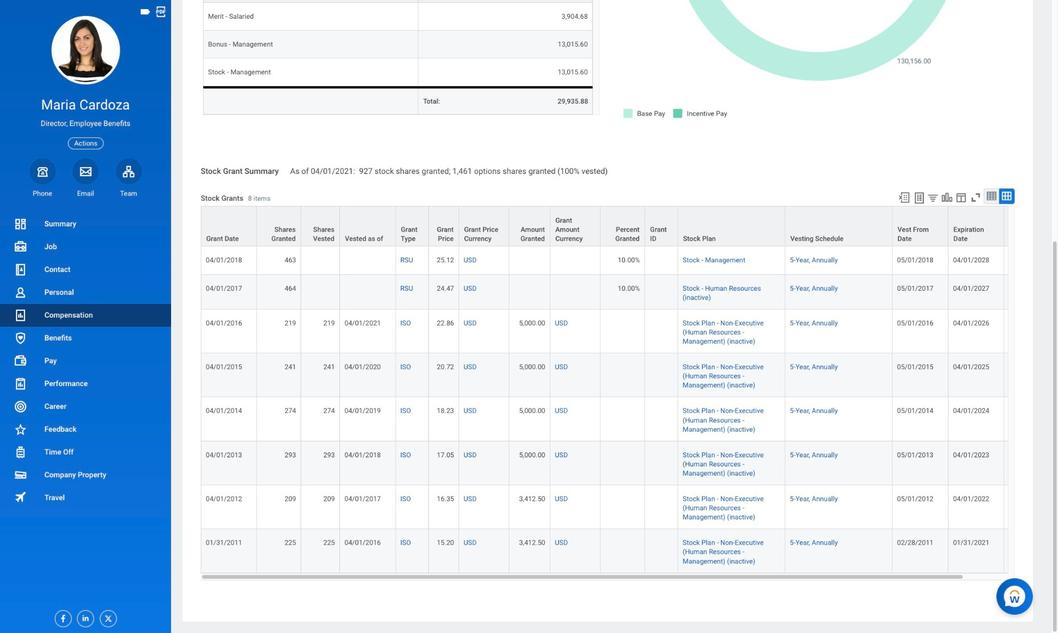 Task type: describe. For each thing, give the bounding box(es) containing it.
view team image
[[122, 165, 136, 178]]

mail image
[[79, 165, 92, 178]]

view worker - expand/collapse chart image
[[941, 191, 954, 204]]

travel image
[[14, 490, 27, 504]]

phone image
[[34, 165, 50, 178]]

benefits image
[[14, 331, 27, 345]]

select to filter grid data image
[[927, 192, 939, 204]]

performance image
[[14, 377, 27, 391]]

career image
[[14, 400, 27, 414]]

facebook image
[[55, 611, 68, 623]]

view printable version (pdf) image
[[155, 5, 167, 18]]

personal image
[[14, 286, 27, 299]]

job image
[[14, 240, 27, 254]]

navigation pane region
[[0, 0, 171, 633]]



Task type: locate. For each thing, give the bounding box(es) containing it.
export to excel image
[[898, 191, 911, 204]]

phone maria cardoza element
[[29, 189, 55, 198]]

fullscreen image
[[970, 191, 982, 204]]

x image
[[100, 611, 113, 623]]

email maria cardoza element
[[73, 189, 99, 198]]

expand table image
[[1001, 190, 1013, 202]]

pay image
[[14, 354, 27, 368]]

list
[[0, 213, 171, 509]]

tag image
[[139, 5, 152, 18]]

toolbar
[[893, 188, 1015, 206]]

summary image
[[14, 217, 27, 231]]

compensation image
[[14, 309, 27, 322]]

row
[[203, 0, 593, 3], [203, 3, 593, 31], [203, 31, 593, 58], [203, 58, 593, 86], [203, 86, 593, 114], [201, 206, 1055, 247], [201, 247, 1055, 275], [201, 275, 1055, 309], [201, 309, 1055, 353], [201, 353, 1055, 397], [201, 397, 1055, 441], [201, 441, 1055, 485], [201, 485, 1055, 529], [201, 529, 1055, 573]]

linkedin image
[[78, 611, 90, 623]]

click to view/edit grid preferences image
[[955, 191, 968, 204]]

team maria cardoza element
[[116, 189, 142, 198]]

cell
[[203, 86, 419, 114], [301, 247, 340, 275], [340, 247, 396, 275], [509, 247, 551, 275], [551, 247, 601, 275], [645, 247, 678, 275], [1005, 247, 1055, 275], [301, 275, 340, 309], [340, 275, 396, 309], [509, 275, 551, 309], [551, 275, 601, 309], [645, 275, 678, 309], [1005, 275, 1055, 309], [601, 309, 645, 353], [645, 309, 678, 353], [1005, 309, 1055, 353], [601, 353, 645, 397], [645, 353, 678, 397], [1005, 353, 1055, 397], [601, 397, 645, 441], [645, 397, 678, 441], [1005, 397, 1055, 441], [601, 441, 645, 485], [645, 441, 678, 485], [1005, 441, 1055, 485], [601, 485, 645, 529], [645, 485, 678, 529], [1005, 485, 1055, 529], [601, 529, 645, 573], [645, 529, 678, 573], [1005, 529, 1055, 573]]

feedback image
[[14, 423, 27, 436]]

contact image
[[14, 263, 27, 277]]

export to worksheets image
[[913, 191, 926, 205]]

table image
[[986, 190, 997, 202]]

time off image
[[14, 446, 27, 459]]

company property image
[[14, 468, 27, 482]]

workday assistant region
[[997, 574, 1038, 615]]



Task type: vqa. For each thing, say whether or not it's contained in the screenshot.
LESSONS IN THIS COURSE
no



